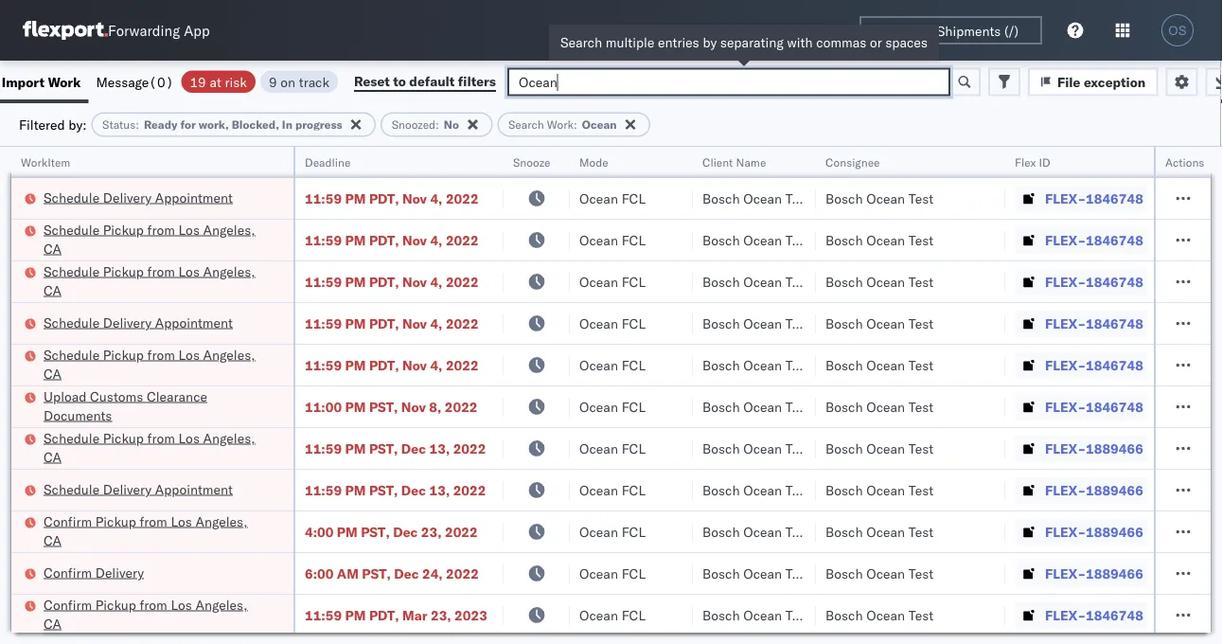 Task type: describe. For each thing, give the bounding box(es) containing it.
name
[[736, 155, 767, 169]]

1 flex-1846748 from the top
[[1046, 190, 1144, 206]]

search for search work : ocean
[[509, 117, 544, 132]]

9
[[269, 73, 277, 90]]

file
[[1058, 73, 1081, 90]]

filtered by:
[[19, 116, 87, 133]]

flex-1889466 for schedule pickup from los angeles, ca
[[1046, 440, 1144, 457]]

8 fcl from the top
[[622, 482, 646, 498]]

flex-1846748 for confirm pickup from los angeles, ca link corresponding to 11:59
[[1046, 607, 1144, 623]]

mode button
[[570, 151, 674, 170]]

4, for 3rd the schedule pickup from los angeles, ca link from the top of the page
[[430, 357, 443, 373]]

search multiple entries by separating with commas or spaces
[[561, 34, 928, 51]]

3 schedule pickup from los angeles, ca button from the top
[[44, 345, 269, 385]]

2023
[[455, 607, 488, 623]]

11:00
[[305, 398, 342, 415]]

dec left 24,
[[394, 565, 419, 582]]

9 on track
[[269, 73, 330, 90]]

1 flex- from the top
[[1046, 190, 1086, 206]]

schedule pickup from los angeles, ca for 1st the schedule pickup from los angeles, ca link
[[44, 221, 255, 257]]

search for search multiple entries by separating with commas or spaces
[[561, 34, 603, 51]]

in
[[282, 117, 293, 132]]

2 fcl from the top
[[622, 232, 646, 248]]

3 ocean fcl from the top
[[580, 273, 646, 290]]

19
[[190, 73, 206, 90]]

snoozed : no
[[392, 117, 459, 132]]

11:59 pm pdt, mar 23, 2023
[[305, 607, 488, 623]]

ceau752 for 3rd the schedule pickup from los angeles, ca link from the top of the page
[[1167, 356, 1223, 373]]

schedule for 1st schedule pickup from los angeles, ca button
[[44, 221, 100, 238]]

9 ocean fcl from the top
[[580, 523, 646, 540]]

4 11:59 from the top
[[305, 315, 342, 332]]

container numbers button
[[1157, 143, 1223, 177]]

8 ocean fcl from the top
[[580, 482, 646, 498]]

3 appointment from the top
[[155, 481, 233, 497]]

confirm delivery link
[[44, 563, 144, 582]]

reset to default filters button
[[343, 68, 508, 96]]

flex-1846748 for third the schedule pickup from los angeles, ca link from the bottom of the page
[[1046, 273, 1144, 290]]

from for 1st the schedule pickup from los angeles, ca link
[[147, 221, 175, 238]]

2 schedule pickup from los angeles, ca button from the top
[[44, 262, 269, 302]]

resize handle column header for client name
[[794, 147, 816, 644]]

11:59 pm pdt, nov 4, 2022 for 3rd the schedule pickup from los angeles, ca link from the top of the page
[[305, 357, 479, 373]]

upload
[[44, 388, 87, 404]]

message (0)
[[96, 73, 174, 90]]

3 11:59 from the top
[[305, 273, 342, 290]]

deadline button
[[296, 151, 485, 170]]

4 1889466 from the top
[[1086, 565, 1144, 582]]

los for fourth the schedule pickup from los angeles, ca link
[[179, 430, 200, 446]]

angeles, for 4:00's confirm pickup from los angeles, ca link
[[196, 513, 248, 529]]

5 fcl from the top
[[622, 357, 646, 373]]

import work
[[2, 73, 81, 90]]

schedule pickup from los angeles, ca for 3rd the schedule pickup from los angeles, ca link from the top of the page
[[44, 346, 255, 382]]

flex-1889466 for confirm pickup from los angeles, ca
[[1046, 523, 1144, 540]]

7 ocean fcl from the top
[[580, 440, 646, 457]]

ceau752 for the upload customs clearance documents link
[[1167, 398, 1223, 414]]

8 resize handle column header from the left
[[1189, 147, 1211, 644]]

import work button
[[0, 61, 88, 103]]

confirm delivery button
[[44, 563, 144, 584]]

lhuu789 for confirm pickup from los angeles, ca
[[1167, 523, 1223, 539]]

message
[[96, 73, 149, 90]]

3 schedule pickup from los angeles, ca link from the top
[[44, 345, 269, 383]]

clearance
[[147, 388, 207, 404]]

flex- for the upload customs clearance documents link
[[1046, 398, 1086, 415]]

client name button
[[693, 151, 798, 170]]

24,
[[422, 565, 443, 582]]

angeles, for fourth the schedule pickup from los angeles, ca link
[[203, 430, 255, 446]]

23, for 2023
[[431, 607, 451, 623]]

1 4, from the top
[[430, 190, 443, 206]]

flex- for third "schedule delivery appointment" button from the top's schedule delivery appointment link
[[1046, 482, 1086, 498]]

upload customs clearance documents
[[44, 388, 207, 423]]

schedule delivery appointment link for second "schedule delivery appointment" button from the bottom
[[44, 313, 233, 332]]

status : ready for work, blocked, in progress
[[102, 117, 343, 132]]

: for snoozed
[[436, 117, 439, 132]]

schedule delivery appointment link for third "schedule delivery appointment" button from the top
[[44, 480, 233, 499]]

4 11:59 pm pdt, nov 4, 2022 from the top
[[305, 315, 479, 332]]

flex- for 3rd the schedule pickup from los angeles, ca link from the top of the page
[[1046, 357, 1086, 373]]

work,
[[199, 117, 229, 132]]

actions
[[1166, 155, 1205, 169]]

1 ocean fcl from the top
[[580, 190, 646, 206]]

Search Work text field
[[508, 68, 951, 96]]

no
[[444, 117, 459, 132]]

work for import
[[48, 73, 81, 90]]

flex-1889466 for schedule delivery appointment
[[1046, 482, 1144, 498]]

flex- for 1st the schedule pickup from los angeles, ca link
[[1046, 232, 1086, 248]]

flex
[[1015, 155, 1037, 169]]

7 1846748 from the top
[[1086, 607, 1144, 623]]

5 11:59 from the top
[[305, 357, 342, 373]]

11:59 pm pst, dec 13, 2022 for schedule pickup from los angeles, ca
[[305, 440, 486, 457]]

2 11:59 from the top
[[305, 232, 342, 248]]

4 1846748 from the top
[[1086, 315, 1144, 332]]

consignee button
[[816, 151, 987, 170]]

1 1846748 from the top
[[1086, 190, 1144, 206]]

snoozed
[[392, 117, 436, 132]]

8,
[[429, 398, 442, 415]]

5 ocean fcl from the top
[[580, 357, 646, 373]]

Search Shipments (/) text field
[[860, 16, 1043, 45]]

client
[[703, 155, 733, 169]]

los for third the schedule pickup from los angeles, ca link from the bottom of the page
[[179, 263, 200, 279]]

from for 4:00's confirm pickup from los angeles, ca link
[[140, 513, 167, 529]]

resize handle column header for mode
[[671, 147, 693, 644]]

container
[[1167, 147, 1218, 161]]

by:
[[68, 116, 87, 133]]

reset
[[354, 73, 390, 90]]

2 schedule delivery appointment from the top
[[44, 314, 233, 331]]

1 11:59 pm pdt, nov 4, 2022 from the top
[[305, 190, 479, 206]]

schedule for second schedule pickup from los angeles, ca button
[[44, 263, 100, 279]]

2 appointment from the top
[[155, 314, 233, 331]]

app
[[184, 21, 210, 39]]

schedule for 3rd schedule pickup from los angeles, ca button from the top of the page
[[44, 346, 100, 363]]

4 flex-1846748 from the top
[[1046, 315, 1144, 332]]

4 ca from the top
[[44, 448, 62, 465]]

schedule delivery appointment link for first "schedule delivery appointment" button from the top
[[44, 188, 233, 207]]

confirm inside confirm delivery link
[[44, 564, 92, 581]]

flex-1846748 for the upload customs clearance documents link
[[1046, 398, 1144, 415]]

5 pdt, from the top
[[369, 357, 399, 373]]

default
[[409, 73, 455, 90]]

commas
[[817, 34, 867, 51]]

8 11:59 from the top
[[305, 607, 342, 623]]

13, for schedule delivery appointment
[[430, 482, 450, 498]]

from for 3rd the schedule pickup from los angeles, ca link from the top of the page
[[147, 346, 175, 363]]

blocked,
[[232, 117, 279, 132]]

1 11:59 from the top
[[305, 190, 342, 206]]

3 schedule delivery appointment button from the top
[[44, 480, 233, 501]]

multiple
[[606, 34, 655, 51]]

4 ceau752 from the top
[[1167, 314, 1223, 331]]

id
[[1040, 155, 1051, 169]]

11 ocean fcl from the top
[[580, 607, 646, 623]]

pst, right am
[[362, 565, 391, 582]]

6 1846748 from the top
[[1086, 398, 1144, 415]]

4, for third the schedule pickup from los angeles, ca link from the bottom of the page
[[430, 273, 443, 290]]

6:00
[[305, 565, 334, 582]]

11 fcl from the top
[[622, 607, 646, 623]]

dec for schedule delivery appointment
[[401, 482, 426, 498]]

confirm pickup from los angeles, ca button for 4:00 pm pst, dec 23, 2022
[[44, 512, 269, 552]]

at
[[210, 73, 222, 90]]

deadline
[[305, 155, 351, 169]]

2 1846748 from the top
[[1086, 232, 1144, 248]]

pst, for schedule delivery appointment
[[369, 482, 398, 498]]

2 ca from the top
[[44, 282, 62, 298]]

os
[[1169, 23, 1187, 37]]

confirm pickup from los angeles, ca for 4:00 pm pst, dec 23, 2022
[[44, 513, 248, 548]]

pickup for third the schedule pickup from los angeles, ca link from the bottom of the page
[[103, 263, 144, 279]]

status
[[102, 117, 136, 132]]

workitem
[[21, 155, 70, 169]]

filters
[[458, 73, 496, 90]]

am
[[337, 565, 359, 582]]

upload customs clearance documents link
[[44, 387, 269, 425]]

los for 1st the schedule pickup from los angeles, ca link
[[179, 221, 200, 238]]

10 fcl from the top
[[622, 565, 646, 582]]

for
[[180, 117, 196, 132]]

flex- for confirm pickup from los angeles, ca link corresponding to 11:59
[[1046, 607, 1086, 623]]

flex id button
[[1006, 151, 1138, 170]]

pickup for 3rd the schedule pickup from los angeles, ca link from the top of the page
[[103, 346, 144, 363]]

3 ca from the top
[[44, 365, 62, 382]]

5 ca from the top
[[44, 532, 62, 548]]

4:00
[[305, 523, 334, 540]]

7 11:59 from the top
[[305, 482, 342, 498]]

os button
[[1156, 9, 1200, 52]]

1 schedule delivery appointment from the top
[[44, 189, 233, 206]]

13, for schedule pickup from los angeles, ca
[[430, 440, 450, 457]]

4 flex-1889466 from the top
[[1046, 565, 1144, 582]]

resize handle column header for workitem
[[271, 147, 294, 644]]

search work : ocean
[[509, 117, 617, 132]]

1 schedule pickup from los angeles, ca button from the top
[[44, 220, 269, 260]]

flex id
[[1015, 155, 1051, 169]]

6 pdt, from the top
[[369, 607, 399, 623]]

6 ocean fcl from the top
[[580, 398, 646, 415]]

from for fourth the schedule pickup from los angeles, ca link
[[147, 430, 175, 446]]

3 1846748 from the top
[[1086, 273, 1144, 290]]



Task type: vqa. For each thing, say whether or not it's contained in the screenshot.
Ocean Fcl
yes



Task type: locate. For each thing, give the bounding box(es) containing it.
3 pdt, from the top
[[369, 273, 399, 290]]

6 fcl from the top
[[622, 398, 646, 415]]

pst, for upload customs clearance documents
[[369, 398, 398, 415]]

angeles, for 1st the schedule pickup from los angeles, ca link
[[203, 221, 255, 238]]

schedule delivery appointment button down workitem button
[[44, 188, 233, 209]]

2 flex- from the top
[[1046, 232, 1086, 248]]

1 vertical spatial work
[[547, 117, 574, 132]]

ceau752 for 1st the schedule pickup from los angeles, ca link
[[1167, 231, 1223, 248]]

4 4, from the top
[[430, 315, 443, 332]]

2 vertical spatial schedule delivery appointment link
[[44, 480, 233, 499]]

flexport. image
[[23, 21, 108, 40]]

4 flex- from the top
[[1046, 315, 1086, 332]]

11:59 pm pdt, nov 4, 2022
[[305, 190, 479, 206], [305, 232, 479, 248], [305, 273, 479, 290], [305, 315, 479, 332], [305, 357, 479, 373]]

documents
[[44, 407, 112, 423]]

appointment down workitem button
[[155, 189, 233, 206]]

forwarding app
[[108, 21, 210, 39]]

schedule delivery appointment down workitem button
[[44, 189, 233, 206]]

6 schedule from the top
[[44, 430, 100, 446]]

1 schedule delivery appointment link from the top
[[44, 188, 233, 207]]

on
[[281, 73, 296, 90]]

4,
[[430, 190, 443, 206], [430, 232, 443, 248], [430, 273, 443, 290], [430, 315, 443, 332], [430, 357, 443, 373]]

resize handle column header
[[271, 147, 294, 644], [481, 147, 504, 644], [547, 147, 570, 644], [671, 147, 693, 644], [794, 147, 816, 644], [983, 147, 1006, 644], [1135, 147, 1157, 644], [1189, 147, 1211, 644]]

3 1889466 from the top
[[1086, 523, 1144, 540]]

2 confirm pickup from los angeles, ca from the top
[[44, 596, 248, 632]]

upload customs clearance documents button
[[44, 387, 269, 427]]

4 fcl from the top
[[622, 315, 646, 332]]

3 : from the left
[[574, 117, 578, 132]]

1889466 for schedule pickup from los angeles, ca
[[1086, 440, 1144, 457]]

0 vertical spatial confirm pickup from los angeles, ca button
[[44, 512, 269, 552]]

pickup for 4:00's confirm pickup from los angeles, ca link
[[95, 513, 136, 529]]

ocean fcl
[[580, 190, 646, 206], [580, 232, 646, 248], [580, 273, 646, 290], [580, 315, 646, 332], [580, 357, 646, 373], [580, 398, 646, 415], [580, 440, 646, 457], [580, 482, 646, 498], [580, 523, 646, 540], [580, 565, 646, 582], [580, 607, 646, 623]]

0 vertical spatial work
[[48, 73, 81, 90]]

entries
[[658, 34, 700, 51]]

schedule delivery appointment button up customs
[[44, 313, 233, 334]]

schedule pickup from los angeles, ca
[[44, 221, 255, 257], [44, 263, 255, 298], [44, 346, 255, 382], [44, 430, 255, 465]]

forwarding app link
[[23, 21, 210, 40]]

confirm for 4:00 pm pst, dec 23, 2022
[[44, 513, 92, 529]]

1 horizontal spatial :
[[436, 117, 439, 132]]

consignee
[[826, 155, 880, 169]]

1 appointment from the top
[[155, 189, 233, 206]]

10 ocean fcl from the top
[[580, 565, 646, 582]]

from
[[147, 221, 175, 238], [147, 263, 175, 279], [147, 346, 175, 363], [147, 430, 175, 446], [140, 513, 167, 529], [140, 596, 167, 613]]

11 flex- from the top
[[1046, 607, 1086, 623]]

or
[[870, 34, 883, 51]]

confirm pickup from los angeles, ca link for 4:00
[[44, 512, 269, 550]]

snooze
[[513, 155, 551, 169]]

schedule for 1st schedule pickup from los angeles, ca button from the bottom
[[44, 430, 100, 446]]

flex-1846748 for 3rd the schedule pickup from los angeles, ca link from the top of the page
[[1046, 357, 1144, 373]]

1 vertical spatial appointment
[[155, 314, 233, 331]]

pst, left 8,
[[369, 398, 398, 415]]

1 vertical spatial confirm pickup from los angeles, ca link
[[44, 595, 269, 633]]

23, right mar
[[431, 607, 451, 623]]

2 schedule pickup from los angeles, ca from the top
[[44, 263, 255, 298]]

work for search
[[547, 117, 574, 132]]

dec up 6:00 am pst, dec 24, 2022
[[393, 523, 418, 540]]

1 vertical spatial 11:59 pm pst, dec 13, 2022
[[305, 482, 486, 498]]

: for status
[[136, 117, 139, 132]]

0 horizontal spatial work
[[48, 73, 81, 90]]

schedule pickup from los angeles, ca for fourth the schedule pickup from los angeles, ca link
[[44, 430, 255, 465]]

nov for 1st the schedule pickup from los angeles, ca link
[[403, 232, 427, 248]]

filtered
[[19, 116, 65, 133]]

2 ceau752 from the top
[[1167, 231, 1223, 248]]

flex-1846748 button
[[1015, 185, 1148, 212], [1015, 185, 1148, 212], [1015, 227, 1148, 253], [1015, 227, 1148, 253], [1015, 269, 1148, 295], [1015, 269, 1148, 295], [1015, 310, 1148, 337], [1015, 310, 1148, 337], [1015, 352, 1148, 378], [1015, 352, 1148, 378], [1015, 394, 1148, 420], [1015, 394, 1148, 420], [1015, 602, 1148, 628], [1015, 602, 1148, 628]]

4 lhuu789 from the top
[[1167, 565, 1223, 581]]

5 4, from the top
[[430, 357, 443, 373]]

1 vertical spatial confirm pickup from los angeles, ca button
[[44, 595, 269, 635]]

angeles, for third the schedule pickup from los angeles, ca link from the bottom of the page
[[203, 263, 255, 279]]

forwarding
[[108, 21, 180, 39]]

2 vertical spatial schedule delivery appointment
[[44, 481, 233, 497]]

confirm pickup from los angeles, ca link down confirm delivery button at the bottom of the page
[[44, 595, 269, 633]]

schedule delivery appointment button
[[44, 188, 233, 209], [44, 313, 233, 334], [44, 480, 233, 501]]

9 flex- from the top
[[1046, 523, 1086, 540]]

0 vertical spatial schedule delivery appointment
[[44, 189, 233, 206]]

7 ceau752 from the top
[[1167, 606, 1223, 623]]

progress
[[295, 117, 343, 132]]

6 ca from the top
[[44, 615, 62, 632]]

: left no
[[436, 117, 439, 132]]

1 vertical spatial confirm pickup from los angeles, ca
[[44, 596, 248, 632]]

1 vertical spatial schedule delivery appointment
[[44, 314, 233, 331]]

angeles, for 3rd the schedule pickup from los angeles, ca link from the top of the page
[[203, 346, 255, 363]]

2 confirm pickup from los angeles, ca link from the top
[[44, 595, 269, 633]]

file exception
[[1058, 73, 1146, 90]]

1889466
[[1086, 440, 1144, 457], [1086, 482, 1144, 498], [1086, 523, 1144, 540], [1086, 565, 1144, 582]]

schedule pickup from los angeles, ca for third the schedule pickup from los angeles, ca link from the bottom of the page
[[44, 263, 255, 298]]

dec down 11:00 pm pst, nov 8, 2022
[[401, 440, 426, 457]]

2022
[[446, 190, 479, 206], [446, 232, 479, 248], [446, 273, 479, 290], [446, 315, 479, 332], [446, 357, 479, 373], [445, 398, 478, 415], [453, 440, 486, 457], [453, 482, 486, 498], [445, 523, 478, 540], [446, 565, 479, 582]]

2 vertical spatial confirm
[[44, 596, 92, 613]]

ceau752 for confirm pickup from los angeles, ca link corresponding to 11:59
[[1167, 606, 1223, 623]]

1 confirm from the top
[[44, 513, 92, 529]]

1 ceau752 from the top
[[1167, 189, 1223, 206]]

schedule delivery appointment link down workitem button
[[44, 188, 233, 207]]

resize handle column header for deadline
[[481, 147, 504, 644]]

11:59 pm pst, dec 13, 2022 up 4:00 pm pst, dec 23, 2022
[[305, 482, 486, 498]]

schedule for second "schedule delivery appointment" button from the bottom
[[44, 314, 100, 331]]

confirm pickup from los angeles, ca up confirm delivery
[[44, 513, 248, 548]]

pst, up 6:00 am pst, dec 24, 2022
[[361, 523, 390, 540]]

confirm pickup from los angeles, ca link up confirm delivery
[[44, 512, 269, 550]]

2 confirm from the top
[[44, 564, 92, 581]]

5 resize handle column header from the left
[[794, 147, 816, 644]]

pm
[[345, 190, 366, 206], [345, 232, 366, 248], [345, 273, 366, 290], [345, 315, 366, 332], [345, 357, 366, 373], [345, 398, 366, 415], [345, 440, 366, 457], [345, 482, 366, 498], [337, 523, 358, 540], [345, 607, 366, 623]]

13, down 8,
[[430, 440, 450, 457]]

dec
[[401, 440, 426, 457], [401, 482, 426, 498], [393, 523, 418, 540], [394, 565, 419, 582]]

0 vertical spatial confirm
[[44, 513, 92, 529]]

3 11:59 pm pdt, nov 4, 2022 from the top
[[305, 273, 479, 290]]

schedule delivery appointment down upload customs clearance documents button
[[44, 481, 233, 497]]

3 ceau752 from the top
[[1167, 273, 1223, 289]]

confirm pickup from los angeles, ca for 11:59 pm pdt, mar 23, 2023
[[44, 596, 248, 632]]

2 vertical spatial schedule delivery appointment button
[[44, 480, 233, 501]]

confirm pickup from los angeles, ca link for 11:59
[[44, 595, 269, 633]]

2 confirm pickup from los angeles, ca button from the top
[[44, 595, 269, 635]]

flex-1846748 for 1st the schedule pickup from los angeles, ca link
[[1046, 232, 1144, 248]]

0 vertical spatial schedule delivery appointment link
[[44, 188, 233, 207]]

: up mode button in the top of the page
[[574, 117, 578, 132]]

exception
[[1084, 73, 1146, 90]]

:
[[136, 117, 139, 132], [436, 117, 439, 132], [574, 117, 578, 132]]

spaces
[[886, 34, 928, 51]]

angeles, for confirm pickup from los angeles, ca link corresponding to 11:59
[[196, 596, 248, 613]]

pickup for 1st the schedule pickup from los angeles, ca link
[[103, 221, 144, 238]]

container numbers
[[1167, 147, 1218, 177]]

delivery inside button
[[95, 564, 144, 581]]

2 1889466 from the top
[[1086, 482, 1144, 498]]

client name
[[703, 155, 767, 169]]

1846748
[[1086, 190, 1144, 206], [1086, 232, 1144, 248], [1086, 273, 1144, 290], [1086, 315, 1144, 332], [1086, 357, 1144, 373], [1086, 398, 1144, 415], [1086, 607, 1144, 623]]

2 horizontal spatial :
[[574, 117, 578, 132]]

flex- for third the schedule pickup from los angeles, ca link from the bottom of the page
[[1046, 273, 1086, 290]]

(0)
[[149, 73, 174, 90]]

schedule pickup from los angeles, ca link
[[44, 220, 269, 258], [44, 262, 269, 300], [44, 345, 269, 383], [44, 429, 269, 466]]

2 resize handle column header from the left
[[481, 147, 504, 644]]

11:59 pm pdt, nov 4, 2022 for third the schedule pickup from los angeles, ca link from the bottom of the page
[[305, 273, 479, 290]]

confirm for 11:59 pm pdt, mar 23, 2023
[[44, 596, 92, 613]]

5 schedule from the top
[[44, 346, 100, 363]]

4 schedule pickup from los angeles, ca button from the top
[[44, 429, 269, 468]]

1889466 for schedule delivery appointment
[[1086, 482, 1144, 498]]

4 ocean fcl from the top
[[580, 315, 646, 332]]

bosch
[[703, 190, 740, 206], [826, 190, 863, 206], [703, 232, 740, 248], [826, 232, 863, 248], [703, 273, 740, 290], [826, 273, 863, 290], [703, 315, 740, 332], [826, 315, 863, 332], [703, 357, 740, 373], [826, 357, 863, 373], [703, 398, 740, 415], [826, 398, 863, 415], [703, 440, 740, 457], [826, 440, 863, 457], [703, 482, 740, 498], [826, 482, 863, 498], [703, 523, 740, 540], [826, 523, 863, 540], [703, 565, 740, 582], [826, 565, 863, 582], [703, 607, 740, 623], [826, 607, 863, 623]]

1 vertical spatial 23,
[[431, 607, 451, 623]]

bosch ocean test
[[703, 190, 811, 206], [826, 190, 934, 206], [703, 232, 811, 248], [826, 232, 934, 248], [703, 273, 811, 290], [826, 273, 934, 290], [703, 315, 811, 332], [826, 315, 934, 332], [703, 357, 811, 373], [826, 357, 934, 373], [703, 398, 811, 415], [826, 398, 934, 415], [703, 440, 811, 457], [826, 440, 934, 457], [703, 482, 811, 498], [826, 482, 934, 498], [703, 523, 811, 540], [826, 523, 934, 540], [703, 565, 811, 582], [826, 565, 934, 582], [703, 607, 811, 623], [826, 607, 934, 623]]

1 vertical spatial search
[[509, 117, 544, 132]]

1 vertical spatial 13,
[[430, 482, 450, 498]]

flex-1846748
[[1046, 190, 1144, 206], [1046, 232, 1144, 248], [1046, 273, 1144, 290], [1046, 315, 1144, 332], [1046, 357, 1144, 373], [1046, 398, 1144, 415], [1046, 607, 1144, 623]]

schedule delivery appointment link up customs
[[44, 313, 233, 332]]

1 confirm pickup from los angeles, ca from the top
[[44, 513, 248, 548]]

confirm pickup from los angeles, ca button for 11:59 pm pdt, mar 23, 2023
[[44, 595, 269, 635]]

lhuu789 for schedule pickup from los angeles, ca
[[1167, 439, 1223, 456]]

lhuu789 for schedule delivery appointment
[[1167, 481, 1223, 498]]

los
[[179, 221, 200, 238], [179, 263, 200, 279], [179, 346, 200, 363], [179, 430, 200, 446], [171, 513, 192, 529], [171, 596, 192, 613]]

pickup for fourth the schedule pickup from los angeles, ca link
[[103, 430, 144, 446]]

4:00 pm pst, dec 23, 2022
[[305, 523, 478, 540]]

1 vertical spatial schedule delivery appointment link
[[44, 313, 233, 332]]

1 pdt, from the top
[[369, 190, 399, 206]]

dec up 4:00 pm pst, dec 23, 2022
[[401, 482, 426, 498]]

5 1846748 from the top
[[1086, 357, 1144, 373]]

1 schedule from the top
[[44, 189, 100, 206]]

pdt,
[[369, 190, 399, 206], [369, 232, 399, 248], [369, 273, 399, 290], [369, 315, 399, 332], [369, 357, 399, 373], [369, 607, 399, 623]]

schedule delivery appointment button down upload customs clearance documents button
[[44, 480, 233, 501]]

9 fcl from the top
[[622, 523, 646, 540]]

numbers
[[1167, 162, 1214, 177]]

to
[[393, 73, 406, 90]]

6 11:59 from the top
[[305, 440, 342, 457]]

11:00 pm pst, nov 8, 2022
[[305, 398, 478, 415]]

2 schedule delivery appointment button from the top
[[44, 313, 233, 334]]

0 vertical spatial search
[[561, 34, 603, 51]]

by
[[703, 34, 717, 51]]

2 13, from the top
[[430, 482, 450, 498]]

1 flex-1889466 from the top
[[1046, 440, 1144, 457]]

0 vertical spatial confirm pickup from los angeles, ca
[[44, 513, 248, 548]]

schedule for first "schedule delivery appointment" button from the top
[[44, 189, 100, 206]]

pickup
[[103, 221, 144, 238], [103, 263, 144, 279], [103, 346, 144, 363], [103, 430, 144, 446], [95, 513, 136, 529], [95, 596, 136, 613]]

pst, for confirm pickup from los angeles, ca
[[361, 523, 390, 540]]

los for 3rd the schedule pickup from los angeles, ca link from the top of the page
[[179, 346, 200, 363]]

3 fcl from the top
[[622, 273, 646, 290]]

import
[[2, 73, 44, 90]]

schedule delivery appointment up customs
[[44, 314, 233, 331]]

11:59 pm pst, dec 13, 2022
[[305, 440, 486, 457], [305, 482, 486, 498]]

0 vertical spatial appointment
[[155, 189, 233, 206]]

2 vertical spatial appointment
[[155, 481, 233, 497]]

appointment up clearance on the bottom left of page
[[155, 314, 233, 331]]

pickup for confirm pickup from los angeles, ca link corresponding to 11:59
[[95, 596, 136, 613]]

0 vertical spatial schedule delivery appointment button
[[44, 188, 233, 209]]

2 schedule pickup from los angeles, ca link from the top
[[44, 262, 269, 300]]

schedule delivery appointment link down upload customs clearance documents button
[[44, 480, 233, 499]]

5 flex-1846748 from the top
[[1046, 357, 1144, 373]]

customs
[[90, 388, 143, 404]]

nov for the upload customs clearance documents link
[[401, 398, 426, 415]]

0 vertical spatial 11:59 pm pst, dec 13, 2022
[[305, 440, 486, 457]]

6 flex- from the top
[[1046, 398, 1086, 415]]

1 schedule pickup from los angeles, ca link from the top
[[44, 220, 269, 258]]

nov
[[403, 190, 427, 206], [403, 232, 427, 248], [403, 273, 427, 290], [403, 315, 427, 332], [403, 357, 427, 373], [401, 398, 426, 415]]

1 ca from the top
[[44, 240, 62, 257]]

risk
[[225, 73, 247, 90]]

confirm pickup from los angeles, ca button down confirm delivery button at the bottom of the page
[[44, 595, 269, 635]]

0 vertical spatial confirm pickup from los angeles, ca link
[[44, 512, 269, 550]]

13, up 4:00 pm pst, dec 23, 2022
[[430, 482, 450, 498]]

ceau752
[[1167, 189, 1223, 206], [1167, 231, 1223, 248], [1167, 273, 1223, 289], [1167, 314, 1223, 331], [1167, 356, 1223, 373], [1167, 398, 1223, 414], [1167, 606, 1223, 623]]

ready
[[144, 117, 178, 132]]

0 horizontal spatial :
[[136, 117, 139, 132]]

1 vertical spatial schedule delivery appointment button
[[44, 313, 233, 334]]

4, for 1st the schedule pickup from los angeles, ca link
[[430, 232, 443, 248]]

flex- for 4:00's confirm pickup from los angeles, ca link
[[1046, 523, 1086, 540]]

search
[[561, 34, 603, 51], [509, 117, 544, 132]]

pst, down 11:00 pm pst, nov 8, 2022
[[369, 440, 398, 457]]

from for confirm pickup from los angeles, ca link corresponding to 11:59
[[140, 596, 167, 613]]

19 at risk
[[190, 73, 247, 90]]

3 schedule delivery appointment from the top
[[44, 481, 233, 497]]

11:59
[[305, 190, 342, 206], [305, 232, 342, 248], [305, 273, 342, 290], [305, 315, 342, 332], [305, 357, 342, 373], [305, 440, 342, 457], [305, 482, 342, 498], [305, 607, 342, 623]]

4 resize handle column header from the left
[[671, 147, 693, 644]]

1 horizontal spatial work
[[547, 117, 574, 132]]

confirm pickup from los angeles, ca
[[44, 513, 248, 548], [44, 596, 248, 632]]

2 pdt, from the top
[[369, 232, 399, 248]]

mode
[[580, 155, 609, 169]]

4 schedule pickup from los angeles, ca link from the top
[[44, 429, 269, 466]]

with
[[788, 34, 813, 51]]

6 ceau752 from the top
[[1167, 398, 1223, 414]]

confirm pickup from los angeles, ca button
[[44, 512, 269, 552], [44, 595, 269, 635]]

23, up 24,
[[421, 523, 442, 540]]

6:00 am pst, dec 24, 2022
[[305, 565, 479, 582]]

confirm
[[44, 513, 92, 529], [44, 564, 92, 581], [44, 596, 92, 613]]

6 resize handle column header from the left
[[983, 147, 1006, 644]]

11:59 pm pst, dec 13, 2022 down 11:00 pm pst, nov 8, 2022
[[305, 440, 486, 457]]

dec for schedule pickup from los angeles, ca
[[401, 440, 426, 457]]

2 ocean fcl from the top
[[580, 232, 646, 248]]

3 lhuu789 from the top
[[1167, 523, 1223, 539]]

1 schedule pickup from los angeles, ca from the top
[[44, 221, 255, 257]]

7 flex- from the top
[[1046, 440, 1086, 457]]

: left ready
[[136, 117, 139, 132]]

search left multiple
[[561, 34, 603, 51]]

4 schedule pickup from los angeles, ca from the top
[[44, 430, 255, 465]]

resize handle column header for flex id
[[1135, 147, 1157, 644]]

1 vertical spatial confirm
[[44, 564, 92, 581]]

confirm delivery
[[44, 564, 144, 581]]

reset to default filters
[[354, 73, 496, 90]]

schedule for third "schedule delivery appointment" button from the top
[[44, 481, 100, 497]]

2 flex-1889466 from the top
[[1046, 482, 1144, 498]]

los for confirm pickup from los angeles, ca link corresponding to 11:59
[[171, 596, 192, 613]]

separating
[[721, 34, 784, 51]]

workitem button
[[11, 151, 275, 170]]

0 horizontal spatial search
[[509, 117, 544, 132]]

confirm pickup from los angeles, ca button up confirm delivery
[[44, 512, 269, 552]]

nov for third the schedule pickup from los angeles, ca link from the bottom of the page
[[403, 273, 427, 290]]

11:59 pm pdt, nov 4, 2022 for 1st the schedule pickup from los angeles, ca link
[[305, 232, 479, 248]]

appointment down upload customs clearance documents button
[[155, 481, 233, 497]]

13,
[[430, 440, 450, 457], [430, 482, 450, 498]]

mar
[[403, 607, 428, 623]]

flex- for fourth the schedule pickup from los angeles, ca link
[[1046, 440, 1086, 457]]

8 flex- from the top
[[1046, 482, 1086, 498]]

1 horizontal spatial search
[[561, 34, 603, 51]]

dec for confirm pickup from los angeles, ca
[[393, 523, 418, 540]]

schedule
[[44, 189, 100, 206], [44, 221, 100, 238], [44, 263, 100, 279], [44, 314, 100, 331], [44, 346, 100, 363], [44, 430, 100, 446], [44, 481, 100, 497]]

nov for 3rd the schedule pickup from los angeles, ca link from the top of the page
[[403, 357, 427, 373]]

1 lhuu789 from the top
[[1167, 439, 1223, 456]]

search up snooze
[[509, 117, 544, 132]]

work right import
[[48, 73, 81, 90]]

fcl
[[622, 190, 646, 206], [622, 232, 646, 248], [622, 273, 646, 290], [622, 315, 646, 332], [622, 357, 646, 373], [622, 398, 646, 415], [622, 440, 646, 457], [622, 482, 646, 498], [622, 523, 646, 540], [622, 565, 646, 582], [622, 607, 646, 623]]

0 vertical spatial 13,
[[430, 440, 450, 457]]

7 fcl from the top
[[622, 440, 646, 457]]

5 flex- from the top
[[1046, 357, 1086, 373]]

1 schedule delivery appointment button from the top
[[44, 188, 233, 209]]

pst, for schedule pickup from los angeles, ca
[[369, 440, 398, 457]]

3 resize handle column header from the left
[[547, 147, 570, 644]]

1889466 for confirm pickup from los angeles, ca
[[1086, 523, 1144, 540]]

ceau752 for third the schedule pickup from los angeles, ca link from the bottom of the page
[[1167, 273, 1223, 289]]

confirm pickup from los angeles, ca down confirm delivery button at the bottom of the page
[[44, 596, 248, 632]]

23,
[[421, 523, 442, 540], [431, 607, 451, 623]]

from for third the schedule pickup from los angeles, ca link from the bottom of the page
[[147, 263, 175, 279]]

4 pdt, from the top
[[369, 315, 399, 332]]

pst, up 4:00 pm pst, dec 23, 2022
[[369, 482, 398, 498]]

delivery
[[103, 189, 152, 206], [103, 314, 152, 331], [103, 481, 152, 497], [95, 564, 144, 581]]

10 flex- from the top
[[1046, 565, 1086, 582]]

work up snooze
[[547, 117, 574, 132]]

1 fcl from the top
[[622, 190, 646, 206]]

0 vertical spatial 23,
[[421, 523, 442, 540]]

work inside button
[[48, 73, 81, 90]]

los for 4:00's confirm pickup from los angeles, ca link
[[171, 513, 192, 529]]

23, for 2022
[[421, 523, 442, 540]]

11:59 pm pst, dec 13, 2022 for schedule delivery appointment
[[305, 482, 486, 498]]

resize handle column header for consignee
[[983, 147, 1006, 644]]

file exception button
[[1029, 68, 1159, 96], [1029, 68, 1159, 96]]

track
[[299, 73, 330, 90]]



